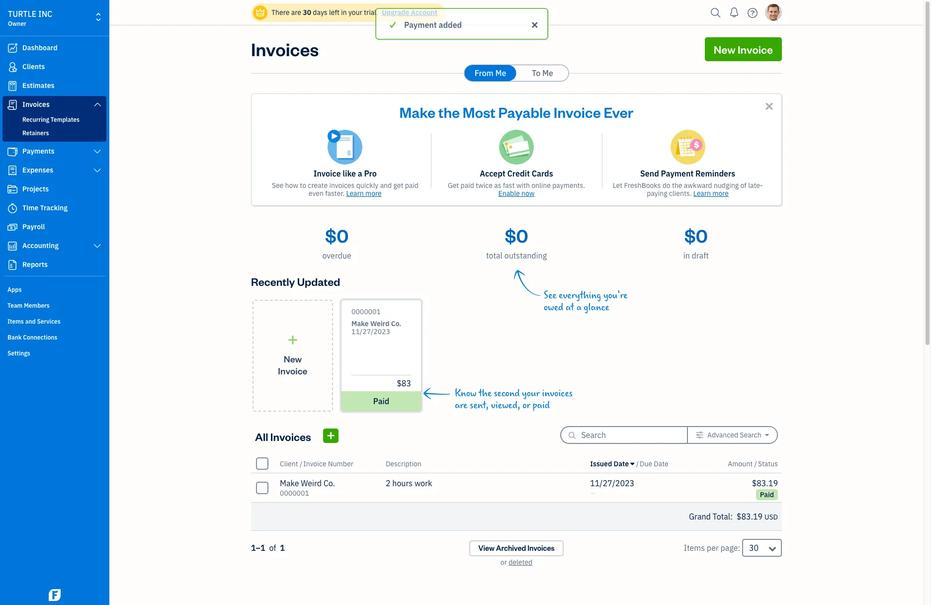 Task type: vqa. For each thing, say whether or not it's contained in the screenshot.
the middle $0
yes



Task type: describe. For each thing, give the bounding box(es) containing it.
are inside know the second your invoices are sent, viewed, or paid
[[455, 400, 468, 411]]

invoice like a pro
[[314, 169, 377, 178]]

in inside $0 in draft
[[683, 251, 690, 261]]

$0 in draft
[[683, 224, 709, 261]]

payment added status
[[0, 8, 924, 40]]

view archived invoices link
[[469, 540, 564, 556]]

projects
[[22, 184, 49, 193]]

inc
[[38, 9, 52, 19]]

or inside know the second your invoices are sent, viewed, or paid
[[523, 400, 530, 411]]

paid inside know the second your invoices are sent, viewed, or paid
[[533, 400, 550, 411]]

settings image
[[696, 431, 704, 439]]

make the most payable invoice ever
[[400, 102, 634, 121]]

new invoice link for invoices
[[705, 37, 782, 61]]

get
[[394, 181, 403, 190]]

payment inside status
[[404, 20, 437, 30]]

/ for client
[[300, 459, 302, 468]]

amount link
[[728, 459, 754, 468]]

paid inside see how to create invoices quickly and get paid even faster.
[[405, 181, 419, 190]]

invoice down go to help image
[[738, 42, 773, 56]]

enable
[[498, 189, 520, 198]]

notifications image
[[726, 2, 742, 22]]

client image
[[6, 62, 18, 72]]

owner
[[8, 20, 26, 27]]

/ for amount
[[754, 459, 757, 468]]

amount / status
[[728, 459, 778, 468]]

advanced
[[707, 431, 738, 440]]

page:
[[721, 543, 740, 553]]

to
[[300, 181, 306, 190]]

sent,
[[470, 400, 489, 411]]

bank connections link
[[2, 330, 106, 345]]

0 vertical spatial new
[[714, 42, 736, 56]]

1 vertical spatial close image
[[764, 100, 775, 112]]

settings
[[7, 350, 30, 357]]

grand total : $83.19 usd
[[689, 512, 778, 522]]

tracking
[[40, 203, 68, 212]]

make weird co. 0000001
[[280, 478, 335, 498]]

money image
[[6, 222, 18, 232]]

invoices for paid
[[542, 388, 573, 399]]

recently updated
[[251, 274, 340, 288]]

recurring templates link
[[4, 114, 104, 126]]

to
[[532, 68, 541, 78]]

make for make weird co. 0000001
[[280, 478, 299, 488]]

1 vertical spatial 11/27/2023
[[590, 478, 635, 488]]

$83.19 paid
[[752, 478, 778, 499]]

upgrade account link
[[380, 8, 437, 17]]

invoices down there on the top of the page
[[251, 37, 319, 61]]

do
[[663, 181, 671, 190]]

overdue
[[322, 251, 351, 261]]

recently
[[251, 274, 295, 288]]

0 horizontal spatial are
[[291, 8, 301, 17]]

days
[[313, 8, 327, 17]]

recurring
[[22, 116, 49, 123]]

paid inside $83.19 paid
[[760, 490, 774, 499]]

let
[[613, 181, 623, 190]]

invoice left ever
[[554, 102, 601, 121]]

plus image
[[287, 335, 299, 345]]

—
[[590, 489, 596, 498]]

outstanding
[[504, 251, 547, 261]]

learn more for reminders
[[693, 189, 729, 198]]

more for invoice like a pro
[[365, 189, 382, 198]]

viewed,
[[491, 400, 520, 411]]

items and services
[[7, 318, 61, 325]]

0 vertical spatial 30
[[303, 8, 311, 17]]

chevron large down image for invoices
[[93, 100, 102, 108]]

0 vertical spatial a
[[358, 169, 362, 178]]

estimates
[[22, 81, 54, 90]]

invoice down plus icon
[[278, 365, 308, 376]]

0 vertical spatial in
[[341, 8, 347, 17]]

advanced search button
[[688, 427, 777, 443]]

bank connections
[[7, 334, 57, 341]]

late-
[[748, 181, 763, 190]]

and inside items and services link
[[25, 318, 36, 325]]

invoice image
[[6, 100, 18, 110]]

view archived invoices or deleted
[[478, 543, 555, 567]]

twice
[[476, 181, 493, 190]]

me for to me
[[542, 68, 553, 78]]

more for send payment reminders
[[713, 189, 729, 198]]

0000001 inside make weird co. 0000001
[[280, 489, 309, 498]]

create
[[308, 181, 328, 190]]

1–1
[[251, 543, 265, 553]]

there
[[271, 8, 290, 17]]

co. inside 0000001 make weird co. 11/27/2023
[[391, 319, 401, 328]]

0000001 inside 0000001 make weird co. 11/27/2023
[[352, 307, 381, 316]]

project image
[[6, 184, 18, 194]]

1–1 of 1
[[251, 543, 285, 553]]

date for issued date
[[614, 459, 629, 468]]

:
[[730, 512, 733, 522]]

2 hours work link
[[374, 473, 586, 502]]

timer image
[[6, 203, 18, 213]]

co. inside make weird co. 0000001
[[324, 478, 335, 488]]

$0 for $0 in draft
[[684, 224, 708, 247]]

send payment reminders image
[[671, 130, 705, 165]]

expenses link
[[2, 162, 106, 179]]

now
[[522, 189, 535, 198]]

issued date
[[590, 459, 629, 468]]

second
[[494, 388, 520, 399]]

freshbooks image
[[47, 589, 63, 601]]

deleted link
[[509, 558, 533, 567]]

accept
[[480, 169, 506, 178]]

draft
[[692, 251, 709, 261]]

1 vertical spatial new
[[284, 353, 302, 364]]

left
[[329, 8, 340, 17]]

learn for a
[[346, 189, 364, 198]]

how
[[285, 181, 298, 190]]

see everything you're owed at a glance
[[544, 290, 628, 313]]

payments.
[[552, 181, 585, 190]]

invoice up create
[[314, 169, 341, 178]]

cards
[[532, 169, 553, 178]]

settings link
[[2, 346, 106, 360]]

due date
[[640, 459, 669, 468]]

invoices inside main element
[[22, 100, 50, 109]]

invoice right client link
[[303, 459, 326, 468]]

from me link
[[465, 65, 516, 81]]

credit
[[507, 169, 530, 178]]

services
[[37, 318, 61, 325]]

from me
[[475, 68, 506, 78]]

a inside see everything you're owed at a glance
[[577, 302, 582, 313]]

time
[[22, 203, 38, 212]]

the for know the second your invoices are sent, viewed, or paid
[[479, 388, 492, 399]]

items and services link
[[2, 314, 106, 329]]

dashboard image
[[6, 43, 18, 53]]

expenses
[[22, 166, 53, 175]]

added
[[439, 20, 462, 30]]

or inside view archived invoices or deleted
[[501, 558, 507, 567]]

all
[[255, 429, 268, 443]]

2 / from the left
[[636, 459, 639, 468]]

paying
[[647, 189, 668, 198]]



Task type: locate. For each thing, give the bounding box(es) containing it.
items for items per page:
[[684, 543, 705, 553]]

$0 inside $0 in draft
[[684, 224, 708, 247]]

items left per
[[684, 543, 705, 553]]

a left pro
[[358, 169, 362, 178]]

advanced search
[[707, 431, 762, 440]]

the up sent,
[[479, 388, 492, 399]]

paid
[[405, 181, 419, 190], [461, 181, 474, 190], [373, 396, 389, 406], [533, 400, 550, 411], [760, 490, 774, 499]]

0 horizontal spatial new
[[284, 353, 302, 364]]

1 vertical spatial payment
[[661, 169, 694, 178]]

$0 up overdue
[[325, 224, 349, 247]]

1 / from the left
[[300, 459, 302, 468]]

date right due
[[654, 459, 669, 468]]

0 horizontal spatial 0000001
[[280, 489, 309, 498]]

issued date link
[[590, 459, 636, 468]]

a right 'at'
[[577, 302, 582, 313]]

0 horizontal spatial learn more
[[346, 189, 382, 198]]

chevron large down image for payments
[[93, 148, 102, 156]]

0 horizontal spatial and
[[25, 318, 36, 325]]

1 horizontal spatial the
[[479, 388, 492, 399]]

1 horizontal spatial make
[[352, 319, 369, 328]]

$0 up outstanding
[[505, 224, 528, 247]]

there are 30 days left in your trial. upgrade account
[[271, 8, 437, 17]]

learn more down reminders
[[693, 189, 729, 198]]

1 horizontal spatial more
[[713, 189, 729, 198]]

total
[[486, 251, 503, 261]]

0 horizontal spatial of
[[269, 543, 276, 553]]

everything
[[559, 290, 601, 301]]

chevron large down image inside expenses link
[[93, 167, 102, 175]]

2 $0 from the left
[[505, 224, 528, 247]]

1 horizontal spatial payment
[[661, 169, 694, 178]]

apps
[[7, 286, 22, 293]]

0 vertical spatial make
[[400, 102, 436, 121]]

estimate image
[[6, 81, 18, 91]]

see for see how to create invoices quickly and get paid even faster.
[[272, 181, 284, 190]]

1 horizontal spatial learn
[[693, 189, 711, 198]]

with
[[516, 181, 530, 190]]

1 vertical spatial new invoice
[[278, 353, 308, 376]]

payment up do
[[661, 169, 694, 178]]

0 horizontal spatial date
[[614, 459, 629, 468]]

reminders
[[696, 169, 735, 178]]

invoices up recurring
[[22, 100, 50, 109]]

0 horizontal spatial /
[[300, 459, 302, 468]]

2 chevron large down image from the top
[[93, 148, 102, 156]]

/ right client
[[300, 459, 302, 468]]

payroll link
[[2, 218, 106, 236]]

1 vertical spatial make
[[352, 319, 369, 328]]

updated
[[297, 274, 340, 288]]

more down reminders
[[713, 189, 729, 198]]

4 chevron large down image from the top
[[93, 242, 102, 250]]

Search text field
[[581, 427, 671, 443]]

reports link
[[2, 256, 106, 274]]

even
[[309, 189, 324, 198]]

add invoice image
[[326, 429, 336, 442]]

connections
[[23, 334, 57, 341]]

1 horizontal spatial a
[[577, 302, 582, 313]]

crown image
[[255, 7, 266, 18]]

and left get
[[380, 181, 392, 190]]

make inside make weird co. 0000001
[[280, 478, 299, 488]]

more down pro
[[365, 189, 382, 198]]

chevron large down image inside payments link
[[93, 148, 102, 156]]

0 horizontal spatial in
[[341, 8, 347, 17]]

0 horizontal spatial co.
[[324, 478, 335, 488]]

1 horizontal spatial invoices
[[542, 388, 573, 399]]

1
[[280, 543, 285, 553]]

1 horizontal spatial new invoice link
[[705, 37, 782, 61]]

apps link
[[2, 282, 106, 297]]

2 date from the left
[[654, 459, 669, 468]]

usd
[[765, 513, 778, 522]]

1 $0 from the left
[[325, 224, 349, 247]]

payments
[[22, 147, 54, 156]]

items for items and services
[[7, 318, 24, 325]]

payment image
[[6, 147, 18, 157]]

all invoices
[[255, 429, 311, 443]]

the right do
[[672, 181, 682, 190]]

1 horizontal spatial new invoice
[[714, 42, 773, 56]]

$83.19 down status link
[[752, 478, 778, 488]]

to me link
[[517, 65, 569, 81]]

2 horizontal spatial /
[[754, 459, 757, 468]]

0 horizontal spatial payment
[[404, 20, 437, 30]]

invoices inside know the second your invoices are sent, viewed, or paid
[[542, 388, 573, 399]]

or down the archived
[[501, 558, 507, 567]]

chevron large down image down retainers link
[[93, 148, 102, 156]]

0 horizontal spatial see
[[272, 181, 284, 190]]

0 horizontal spatial items
[[7, 318, 24, 325]]

1 horizontal spatial 11/27/2023
[[590, 478, 635, 488]]

1 horizontal spatial close image
[[764, 100, 775, 112]]

1 horizontal spatial 30
[[749, 543, 759, 553]]

1 horizontal spatial weird
[[370, 319, 389, 328]]

0 horizontal spatial close image
[[530, 19, 539, 31]]

new down plus icon
[[284, 353, 302, 364]]

items down team at left
[[7, 318, 24, 325]]

1 more from the left
[[365, 189, 382, 198]]

from
[[475, 68, 494, 78]]

weird inside make weird co. 0000001
[[301, 478, 322, 488]]

most
[[463, 102, 496, 121]]

client / invoice number
[[280, 459, 353, 468]]

1 horizontal spatial co.
[[391, 319, 401, 328]]

the for make the most payable invoice ever
[[438, 102, 460, 121]]

chevron large down image for accounting
[[93, 242, 102, 250]]

your inside know the second your invoices are sent, viewed, or paid
[[522, 388, 540, 399]]

30 inside field
[[749, 543, 759, 553]]

close image
[[530, 19, 539, 31], [764, 100, 775, 112]]

/ left status
[[754, 459, 757, 468]]

chevron large down image for expenses
[[93, 167, 102, 175]]

bank
[[7, 334, 22, 341]]

3 $0 from the left
[[684, 224, 708, 247]]

see for see everything you're owed at a glance
[[544, 290, 557, 301]]

0 horizontal spatial more
[[365, 189, 382, 198]]

retainers
[[22, 129, 49, 137]]

1 horizontal spatial in
[[683, 251, 690, 261]]

search image
[[708, 5, 724, 20]]

at
[[566, 302, 574, 313]]

learn more down pro
[[346, 189, 382, 198]]

1 chevron large down image from the top
[[93, 100, 102, 108]]

1 horizontal spatial and
[[380, 181, 392, 190]]

2 vertical spatial the
[[479, 388, 492, 399]]

0 vertical spatial invoices
[[329, 181, 355, 190]]

0 vertical spatial or
[[523, 400, 530, 411]]

of left late-
[[741, 181, 747, 190]]

2 vertical spatial make
[[280, 478, 299, 488]]

1 vertical spatial 30
[[749, 543, 759, 553]]

see inside see everything you're owed at a glance
[[544, 290, 557, 301]]

the left most
[[438, 102, 460, 121]]

0 horizontal spatial invoices
[[329, 181, 355, 190]]

invoices inside view archived invoices or deleted
[[528, 543, 555, 553]]

0 vertical spatial close image
[[530, 19, 539, 31]]

your
[[349, 8, 362, 17], [522, 388, 540, 399]]

$83.19 right :
[[737, 512, 763, 522]]

1 vertical spatial are
[[455, 400, 468, 411]]

learn right the "faster."
[[346, 189, 364, 198]]

quickly
[[356, 181, 379, 190]]

date left caretdown image
[[614, 459, 629, 468]]

1 horizontal spatial items
[[684, 543, 705, 553]]

report image
[[6, 260, 18, 270]]

1 me from the left
[[495, 68, 506, 78]]

0 horizontal spatial make
[[280, 478, 299, 488]]

0 vertical spatial weird
[[370, 319, 389, 328]]

see left how
[[272, 181, 284, 190]]

me right from
[[495, 68, 506, 78]]

learn right clients.
[[693, 189, 711, 198]]

/ right caretdown image
[[636, 459, 639, 468]]

30 right page: at the right bottom of page
[[749, 543, 759, 553]]

see how to create invoices quickly and get paid even faster.
[[272, 181, 419, 198]]

work
[[415, 478, 432, 488]]

are right there on the top of the page
[[291, 8, 301, 17]]

invoices up client link
[[270, 429, 311, 443]]

0 horizontal spatial or
[[501, 558, 507, 567]]

status
[[758, 459, 778, 468]]

0 horizontal spatial $0
[[325, 224, 349, 247]]

0 vertical spatial payment
[[404, 20, 437, 30]]

or right viewed,
[[523, 400, 530, 411]]

send payment reminders
[[640, 169, 735, 178]]

1 vertical spatial items
[[684, 543, 705, 553]]

caretdown image
[[631, 460, 635, 468]]

Items per page: field
[[742, 539, 782, 557]]

items per page:
[[684, 543, 740, 553]]

0 horizontal spatial 30
[[303, 8, 311, 17]]

0 horizontal spatial your
[[349, 8, 362, 17]]

0 vertical spatial $83.19
[[752, 478, 778, 488]]

date for due date
[[654, 459, 669, 468]]

1 horizontal spatial see
[[544, 290, 557, 301]]

due
[[640, 459, 652, 468]]

of inside let freshbooks do the awkward nudging of late- paying clients.
[[741, 181, 747, 190]]

1 vertical spatial the
[[672, 181, 682, 190]]

the inside let freshbooks do the awkward nudging of late- paying clients.
[[672, 181, 682, 190]]

0 horizontal spatial new invoice link
[[253, 300, 333, 412]]

/
[[300, 459, 302, 468], [636, 459, 639, 468], [754, 459, 757, 468]]

1 learn from the left
[[346, 189, 364, 198]]

1 vertical spatial see
[[544, 290, 557, 301]]

archived
[[496, 543, 526, 553]]

the inside know the second your invoices are sent, viewed, or paid
[[479, 388, 492, 399]]

chevron large down image down payments link
[[93, 167, 102, 175]]

weird inside 0000001 make weird co. 11/27/2023
[[370, 319, 389, 328]]

0 vertical spatial 11/27/2023
[[352, 327, 390, 336]]

to me
[[532, 68, 553, 78]]

1 date from the left
[[614, 459, 629, 468]]

invoices for even
[[329, 181, 355, 190]]

client link
[[280, 459, 300, 468]]

your right second
[[522, 388, 540, 399]]

more
[[365, 189, 382, 198], [713, 189, 729, 198]]

0 horizontal spatial 11/27/2023
[[352, 327, 390, 336]]

payment down account on the left top of page
[[404, 20, 437, 30]]

due date link
[[640, 459, 669, 468]]

and down team members
[[25, 318, 36, 325]]

1 vertical spatial $83.19
[[737, 512, 763, 522]]

30 left days
[[303, 8, 311, 17]]

2 learn from the left
[[693, 189, 711, 198]]

chart image
[[6, 241, 18, 251]]

1 horizontal spatial are
[[455, 400, 468, 411]]

clients link
[[2, 58, 106, 76]]

items
[[7, 318, 24, 325], [684, 543, 705, 553]]

in right left
[[341, 8, 347, 17]]

like
[[343, 169, 356, 178]]

$0 for $0 total outstanding
[[505, 224, 528, 247]]

$0 up draft
[[684, 224, 708, 247]]

payable
[[498, 102, 551, 121]]

0 vertical spatial items
[[7, 318, 24, 325]]

see inside see how to create invoices quickly and get paid even faster.
[[272, 181, 284, 190]]

$0 for $0 overdue
[[325, 224, 349, 247]]

chevron large down image
[[93, 100, 102, 108], [93, 148, 102, 156], [93, 167, 102, 175], [93, 242, 102, 250]]

2 more from the left
[[713, 189, 729, 198]]

projects link
[[2, 180, 106, 198]]

payments link
[[2, 143, 106, 161]]

1 learn more from the left
[[346, 189, 382, 198]]

$0 inside the $0 overdue
[[325, 224, 349, 247]]

payroll
[[22, 222, 45, 231]]

chevron large down image inside invoices link
[[93, 100, 102, 108]]

0 horizontal spatial weird
[[301, 478, 322, 488]]

new
[[714, 42, 736, 56], [284, 353, 302, 364]]

0 vertical spatial new invoice link
[[705, 37, 782, 61]]

0 horizontal spatial a
[[358, 169, 362, 178]]

issued
[[590, 459, 612, 468]]

1 vertical spatial of
[[269, 543, 276, 553]]

accept credit cards image
[[499, 130, 534, 165]]

11/27/2023 —
[[590, 478, 635, 498]]

of left '1'
[[269, 543, 276, 553]]

1 vertical spatial new invoice link
[[253, 300, 333, 412]]

new invoice down go to help image
[[714, 42, 773, 56]]

team members
[[7, 302, 50, 309]]

0 vertical spatial new invoice
[[714, 42, 773, 56]]

make inside 0000001 make weird co. 11/27/2023
[[352, 319, 369, 328]]

expense image
[[6, 166, 18, 176]]

0 vertical spatial of
[[741, 181, 747, 190]]

0000001
[[352, 307, 381, 316], [280, 489, 309, 498]]

me right the to
[[542, 68, 553, 78]]

retainers link
[[4, 127, 104, 139]]

1 vertical spatial invoices
[[542, 388, 573, 399]]

1 vertical spatial 0000001
[[280, 489, 309, 498]]

2 horizontal spatial make
[[400, 102, 436, 121]]

check image
[[388, 19, 397, 31]]

invoice like a pro image
[[328, 130, 363, 165]]

paid inside accept credit cards get paid twice as fast with online payments. enable now
[[461, 181, 474, 190]]

0 horizontal spatial learn
[[346, 189, 364, 198]]

2 learn more from the left
[[693, 189, 729, 198]]

turtle
[[8, 9, 36, 19]]

description link
[[386, 459, 422, 468]]

1 horizontal spatial /
[[636, 459, 639, 468]]

and
[[380, 181, 392, 190], [25, 318, 36, 325]]

1 horizontal spatial me
[[542, 68, 553, 78]]

payment added
[[404, 20, 462, 30]]

glance
[[584, 302, 610, 313]]

learn more for a
[[346, 189, 382, 198]]

go to help image
[[745, 5, 761, 20]]

0 vertical spatial the
[[438, 102, 460, 121]]

close image inside payment added status
[[530, 19, 539, 31]]

1 vertical spatial and
[[25, 318, 36, 325]]

date
[[614, 459, 629, 468], [654, 459, 669, 468]]

in left draft
[[683, 251, 690, 261]]

new down search image
[[714, 42, 736, 56]]

3 / from the left
[[754, 459, 757, 468]]

accounting
[[22, 241, 59, 250]]

0 vertical spatial are
[[291, 8, 301, 17]]

invoices up deleted link
[[528, 543, 555, 553]]

caretdown image
[[765, 431, 769, 439]]

see up owed
[[544, 290, 557, 301]]

dashboard link
[[2, 39, 106, 57]]

0 horizontal spatial me
[[495, 68, 506, 78]]

1 horizontal spatial of
[[741, 181, 747, 190]]

new invoice down plus icon
[[278, 353, 308, 376]]

clients
[[22, 62, 45, 71]]

your left trial.
[[349, 8, 362, 17]]

are
[[291, 8, 301, 17], [455, 400, 468, 411]]

0 horizontal spatial new invoice
[[278, 353, 308, 376]]

$0 inside $0 total outstanding
[[505, 224, 528, 247]]

invoices inside see how to create invoices quickly and get paid even faster.
[[329, 181, 355, 190]]

1 horizontal spatial new
[[714, 42, 736, 56]]

0 vertical spatial your
[[349, 8, 362, 17]]

new invoice link for know the second your invoices are sent, viewed, or paid
[[253, 300, 333, 412]]

and inside see how to create invoices quickly and get paid even faster.
[[380, 181, 392, 190]]

0 vertical spatial 0000001
[[352, 307, 381, 316]]

make for make the most payable invoice ever
[[400, 102, 436, 121]]

1 horizontal spatial learn more
[[693, 189, 729, 198]]

1 vertical spatial or
[[501, 558, 507, 567]]

1 vertical spatial weird
[[301, 478, 322, 488]]

1 horizontal spatial 0000001
[[352, 307, 381, 316]]

view
[[478, 543, 495, 553]]

0 horizontal spatial the
[[438, 102, 460, 121]]

me for from me
[[495, 68, 506, 78]]

awkward
[[684, 181, 712, 190]]

0000001 make weird co. 11/27/2023
[[352, 307, 401, 336]]

3 chevron large down image from the top
[[93, 167, 102, 175]]

faster.
[[325, 189, 345, 198]]

as
[[494, 181, 501, 190]]

11/27/2023 inside 0000001 make weird co. 11/27/2023
[[352, 327, 390, 336]]

2 horizontal spatial $0
[[684, 224, 708, 247]]

1 horizontal spatial date
[[654, 459, 669, 468]]

2 me from the left
[[542, 68, 553, 78]]

1 vertical spatial a
[[577, 302, 582, 313]]

know
[[455, 388, 477, 399]]

chevron large down image up recurring templates link
[[93, 100, 102, 108]]

1 horizontal spatial $0
[[505, 224, 528, 247]]

$0 total outstanding
[[486, 224, 547, 261]]

learn for reminders
[[693, 189, 711, 198]]

1 vertical spatial co.
[[324, 478, 335, 488]]

chevron large down image down payroll link
[[93, 242, 102, 250]]

team members link
[[2, 298, 106, 313]]

2 horizontal spatial the
[[672, 181, 682, 190]]

deleted
[[509, 558, 533, 567]]

are down know
[[455, 400, 468, 411]]

payment
[[404, 20, 437, 30], [661, 169, 694, 178]]

items inside main element
[[7, 318, 24, 325]]

main element
[[0, 0, 134, 605]]

in
[[341, 8, 347, 17], [683, 251, 690, 261]]

chevron large down image inside the accounting link
[[93, 242, 102, 250]]



